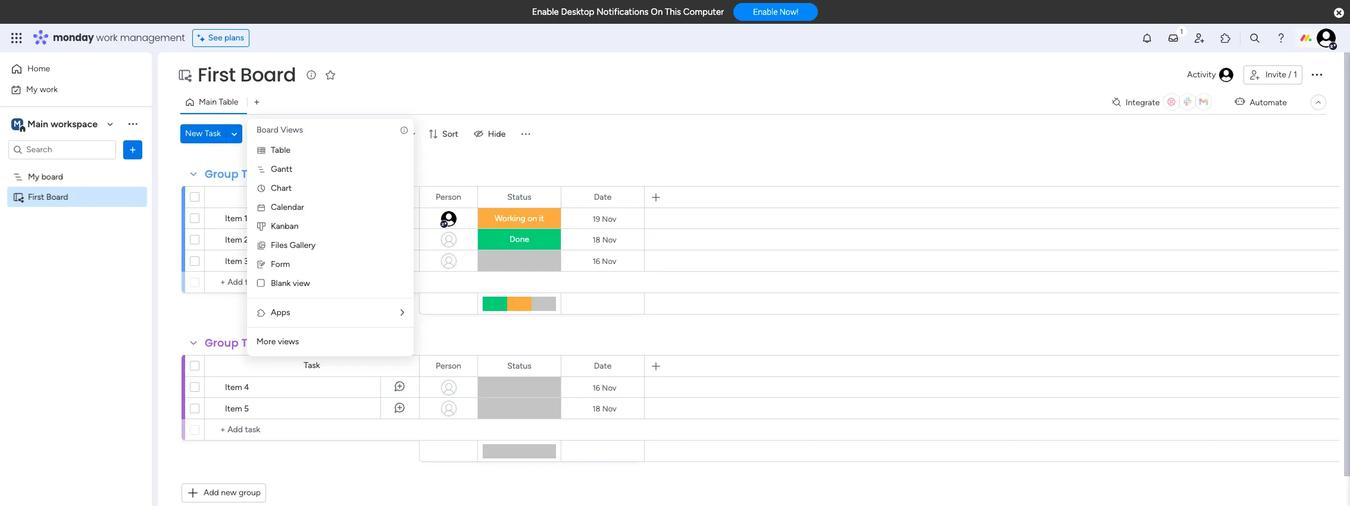 Task type: describe. For each thing, give the bounding box(es) containing it.
monday work management
[[53, 31, 185, 45]]

enable desktop notifications on this computer
[[532, 7, 724, 17]]

board
[[41, 172, 63, 182]]

2 16 nov from the top
[[593, 384, 617, 393]]

4 nov from the top
[[602, 384, 617, 393]]

2 date field from the top
[[591, 360, 615, 373]]

sort
[[442, 129, 458, 139]]

work for my
[[40, 84, 58, 94]]

sort button
[[423, 124, 466, 143]]

nov for 5
[[602, 405, 617, 414]]

+ Add task text field
[[211, 423, 414, 438]]

workspace
[[51, 118, 98, 130]]

item 1
[[225, 214, 248, 224]]

person for 2nd person field from the bottom of the page
[[436, 192, 461, 202]]

item for item 5
[[225, 404, 242, 414]]

on
[[528, 214, 537, 224]]

blank view
[[271, 279, 310, 289]]

more views
[[257, 337, 299, 347]]

enable now!
[[753, 7, 799, 17]]

main workspace
[[27, 118, 98, 130]]

working
[[495, 214, 526, 224]]

invite members image
[[1194, 32, 1206, 44]]

1 horizontal spatial shareable board image
[[177, 68, 192, 82]]

collapse board header image
[[1314, 98, 1324, 107]]

item 2
[[225, 235, 249, 245]]

gallery
[[290, 241, 316, 251]]

help image
[[1275, 32, 1287, 44]]

my work
[[26, 84, 58, 94]]

2 date from the top
[[594, 361, 612, 371]]

first board inside list box
[[28, 192, 68, 202]]

1 status from the top
[[507, 192, 532, 202]]

board views
[[257, 125, 303, 135]]

item for item 1
[[225, 214, 242, 224]]

Search field
[[266, 126, 302, 142]]

dapulse close image
[[1334, 7, 1344, 19]]

notifications image
[[1141, 32, 1153, 44]]

workspace selection element
[[11, 117, 99, 132]]

activity button
[[1183, 65, 1239, 85]]

5
[[244, 404, 249, 414]]

hide
[[488, 129, 506, 139]]

see plans button
[[192, 29, 250, 47]]

home
[[27, 64, 50, 74]]

0 vertical spatial board
[[240, 61, 296, 88]]

chart
[[271, 183, 292, 194]]

enable now! button
[[734, 3, 818, 21]]

view
[[293, 279, 310, 289]]

group for status
[[205, 167, 239, 182]]

this
[[665, 7, 681, 17]]

my for my work
[[26, 84, 38, 94]]

list arrow image
[[401, 309, 404, 317]]

now!
[[780, 7, 799, 17]]

hide button
[[469, 124, 513, 143]]

apps
[[271, 308, 290, 318]]

group title for person
[[205, 336, 264, 351]]

working on it
[[495, 214, 544, 224]]

/
[[1289, 70, 1292, 80]]

1 16 nov from the top
[[593, 257, 617, 266]]

invite
[[1266, 70, 1287, 80]]

calendar
[[271, 202, 304, 213]]

my board
[[28, 172, 63, 182]]

select product image
[[11, 32, 23, 44]]

kanban
[[271, 221, 299, 232]]

menu image
[[520, 128, 532, 140]]

18 nov for item 2
[[593, 235, 617, 244]]

1 status field from the top
[[504, 191, 535, 204]]

item 3
[[225, 257, 249, 267]]

group title for status
[[205, 167, 264, 182]]

person for second person field
[[436, 361, 461, 371]]

filter
[[383, 129, 401, 139]]

home button
[[7, 60, 128, 79]]

work for monday
[[96, 31, 118, 45]]

task inside button
[[205, 129, 221, 139]]

0 horizontal spatial 1
[[244, 214, 248, 224]]

dapulse integrations image
[[1112, 98, 1121, 107]]

main for main table
[[199, 97, 217, 107]]

my for my board
[[28, 172, 39, 182]]

main table
[[199, 97, 238, 107]]

2
[[244, 235, 249, 245]]

main table button
[[180, 93, 247, 112]]

add
[[204, 488, 219, 498]]

2 16 from the top
[[593, 384, 600, 393]]

title for person
[[241, 336, 264, 351]]

item 4
[[225, 383, 249, 393]]

management
[[120, 31, 185, 45]]

gantt
[[271, 164, 292, 174]]

files
[[271, 241, 288, 251]]

2 vertical spatial board
[[46, 192, 68, 202]]

show board description image
[[304, 69, 319, 81]]

autopilot image
[[1235, 94, 1245, 109]]



Task type: locate. For each thing, give the bounding box(es) containing it.
0 vertical spatial 16 nov
[[593, 257, 617, 266]]

1 vertical spatial title
[[241, 336, 264, 351]]

1 horizontal spatial first
[[198, 61, 236, 88]]

more
[[257, 337, 276, 347]]

item for item 3
[[225, 257, 242, 267]]

main
[[199, 97, 217, 107], [27, 118, 48, 130]]

done
[[510, 235, 529, 245]]

apps image
[[1220, 32, 1232, 44]]

2 person from the top
[[436, 361, 461, 371]]

1 inside button
[[1294, 70, 1297, 80]]

list box containing my board
[[0, 164, 152, 368]]

2 item from the top
[[225, 235, 242, 245]]

1 vertical spatial task
[[304, 361, 320, 371]]

0 horizontal spatial enable
[[532, 7, 559, 17]]

angle down image
[[231, 130, 237, 138]]

1 vertical spatial group title field
[[202, 336, 267, 351]]

0 vertical spatial my
[[26, 84, 38, 94]]

Person field
[[433, 191, 464, 204], [433, 360, 464, 373]]

1 vertical spatial work
[[40, 84, 58, 94]]

0 horizontal spatial work
[[40, 84, 58, 94]]

1 date field from the top
[[591, 191, 615, 204]]

arrow down image
[[406, 127, 420, 141]]

nov for 2
[[602, 235, 617, 244]]

3
[[244, 257, 249, 267]]

1 horizontal spatial first board
[[198, 61, 296, 88]]

first inside list box
[[28, 192, 44, 202]]

title
[[241, 167, 264, 182], [241, 336, 264, 351]]

item left 2
[[225, 235, 242, 245]]

see
[[208, 33, 222, 43]]

group
[[205, 167, 239, 182], [205, 336, 239, 351]]

18 for item 5
[[593, 405, 600, 414]]

plans
[[224, 33, 244, 43]]

1 image
[[1177, 24, 1187, 38]]

enable for enable now!
[[753, 7, 778, 17]]

workspace image
[[11, 118, 23, 131]]

my left board on the left top of the page
[[28, 172, 39, 182]]

options image
[[127, 144, 139, 156]]

enable for enable desktop notifications on this computer
[[532, 7, 559, 17]]

16 nov
[[593, 257, 617, 266], [593, 384, 617, 393]]

new
[[221, 488, 237, 498]]

main inside button
[[199, 97, 217, 107]]

enable left desktop at the top left
[[532, 7, 559, 17]]

my work button
[[7, 80, 128, 99]]

first
[[198, 61, 236, 88], [28, 192, 44, 202]]

options image
[[1310, 67, 1324, 81]]

1 date from the top
[[594, 192, 612, 202]]

first down the my board
[[28, 192, 44, 202]]

2 18 from the top
[[593, 405, 600, 414]]

1 vertical spatial date
[[594, 361, 612, 371]]

new task button
[[180, 124, 226, 143]]

18 for item 2
[[593, 235, 600, 244]]

shareable board image inside list box
[[13, 191, 24, 203]]

1 vertical spatial 16
[[593, 384, 600, 393]]

1 18 nov from the top
[[593, 235, 617, 244]]

1 vertical spatial shareable board image
[[13, 191, 24, 203]]

enable left now!
[[753, 7, 778, 17]]

3 nov from the top
[[602, 257, 617, 266]]

1 right /
[[1294, 70, 1297, 80]]

0 vertical spatial shareable board image
[[177, 68, 192, 82]]

group down angle down image
[[205, 167, 239, 182]]

1 person from the top
[[436, 192, 461, 202]]

1 vertical spatial person
[[436, 361, 461, 371]]

2 status from the top
[[507, 361, 532, 371]]

2 title from the top
[[241, 336, 264, 351]]

0 vertical spatial 1
[[1294, 70, 1297, 80]]

board down board on the left top of the page
[[46, 192, 68, 202]]

main inside workspace selection element
[[27, 118, 48, 130]]

desktop
[[561, 7, 595, 17]]

1 item from the top
[[225, 214, 242, 224]]

1 vertical spatial main
[[27, 118, 48, 130]]

table left add view icon
[[219, 97, 238, 107]]

date
[[594, 192, 612, 202], [594, 361, 612, 371]]

item up item 2
[[225, 214, 242, 224]]

0 vertical spatial date field
[[591, 191, 615, 204]]

18
[[593, 235, 600, 244], [593, 405, 600, 414]]

main for main workspace
[[27, 118, 48, 130]]

1 18 from the top
[[593, 235, 600, 244]]

add view image
[[254, 98, 259, 107]]

2 person field from the top
[[433, 360, 464, 373]]

0 vertical spatial main
[[199, 97, 217, 107]]

item 5
[[225, 404, 249, 414]]

board
[[240, 61, 296, 88], [257, 125, 278, 135], [46, 192, 68, 202]]

1 vertical spatial 16 nov
[[593, 384, 617, 393]]

work inside button
[[40, 84, 58, 94]]

group title field for person
[[202, 336, 267, 351]]

0 vertical spatial first
[[198, 61, 236, 88]]

0 horizontal spatial shareable board image
[[13, 191, 24, 203]]

18 nov for item 5
[[593, 405, 617, 414]]

Search in workspace field
[[25, 143, 99, 157]]

table down search 'field'
[[271, 145, 291, 155]]

1 vertical spatial date field
[[591, 360, 615, 373]]

v2 search image
[[257, 127, 266, 141]]

add new group
[[204, 488, 261, 498]]

add new group button
[[182, 484, 266, 503]]

0 vertical spatial status field
[[504, 191, 535, 204]]

work right monday
[[96, 31, 118, 45]]

notifications
[[597, 7, 649, 17]]

0 vertical spatial 16
[[593, 257, 600, 266]]

0 vertical spatial work
[[96, 31, 118, 45]]

group title
[[205, 167, 264, 182], [205, 336, 264, 351]]

group title down apps icon
[[205, 336, 264, 351]]

filter button
[[364, 124, 420, 143]]

group title field for status
[[202, 167, 267, 182]]

1 16 from the top
[[593, 257, 600, 266]]

views
[[278, 337, 299, 347]]

shareable board image
[[177, 68, 192, 82], [13, 191, 24, 203]]

first board up add view icon
[[198, 61, 296, 88]]

nov for 3
[[602, 257, 617, 266]]

monday
[[53, 31, 94, 45]]

4
[[244, 383, 249, 393]]

first up main table
[[198, 61, 236, 88]]

on
[[651, 7, 663, 17]]

new
[[185, 129, 203, 139]]

4 item from the top
[[225, 383, 242, 393]]

Status field
[[504, 191, 535, 204], [504, 360, 535, 373]]

task
[[205, 129, 221, 139], [304, 361, 320, 371]]

title left gantt
[[241, 167, 264, 182]]

title for status
[[241, 167, 264, 182]]

first board
[[198, 61, 296, 88], [28, 192, 68, 202]]

1 vertical spatial first
[[28, 192, 44, 202]]

1 group title field from the top
[[202, 167, 267, 182]]

0 horizontal spatial task
[[205, 129, 221, 139]]

table inside button
[[219, 97, 238, 107]]

3 item from the top
[[225, 257, 242, 267]]

1 vertical spatial board
[[257, 125, 278, 135]]

work
[[96, 31, 118, 45], [40, 84, 58, 94]]

activity
[[1187, 70, 1216, 80]]

1 horizontal spatial 1
[[1294, 70, 1297, 80]]

0 vertical spatial person
[[436, 192, 461, 202]]

Date field
[[591, 191, 615, 204], [591, 360, 615, 373]]

jacob simon image
[[1317, 29, 1336, 48]]

0 horizontal spatial first board
[[28, 192, 68, 202]]

0 vertical spatial 18 nov
[[593, 235, 617, 244]]

5 item from the top
[[225, 404, 242, 414]]

1 horizontal spatial table
[[271, 145, 291, 155]]

1 vertical spatial status
[[507, 361, 532, 371]]

it
[[539, 214, 544, 224]]

1 person field from the top
[[433, 191, 464, 204]]

0 vertical spatial first board
[[198, 61, 296, 88]]

0 vertical spatial 18
[[593, 235, 600, 244]]

1 group from the top
[[205, 167, 239, 182]]

list box
[[0, 164, 152, 368]]

table
[[219, 97, 238, 107], [271, 145, 291, 155]]

16
[[593, 257, 600, 266], [593, 384, 600, 393]]

group title field down angle down image
[[202, 167, 267, 182]]

integrate
[[1126, 97, 1160, 107]]

option
[[0, 166, 152, 169]]

0 horizontal spatial table
[[219, 97, 238, 107]]

0 horizontal spatial main
[[27, 118, 48, 130]]

form
[[271, 260, 290, 270]]

see plans
[[208, 33, 244, 43]]

1 vertical spatial my
[[28, 172, 39, 182]]

first board down the my board
[[28, 192, 68, 202]]

1 vertical spatial 18 nov
[[593, 405, 617, 414]]

board left "views"
[[257, 125, 278, 135]]

main right the workspace image
[[27, 118, 48, 130]]

0 horizontal spatial first
[[28, 192, 44, 202]]

invite / 1
[[1266, 70, 1297, 80]]

1 horizontal spatial main
[[199, 97, 217, 107]]

my
[[26, 84, 38, 94], [28, 172, 39, 182]]

1 horizontal spatial work
[[96, 31, 118, 45]]

title down apps icon
[[241, 336, 264, 351]]

item for item 4
[[225, 383, 242, 393]]

invite / 1 button
[[1244, 65, 1303, 85]]

0 vertical spatial task
[[205, 129, 221, 139]]

0 vertical spatial date
[[594, 192, 612, 202]]

0 vertical spatial title
[[241, 167, 264, 182]]

group
[[239, 488, 261, 498]]

main up new task
[[199, 97, 217, 107]]

1 vertical spatial group
[[205, 336, 239, 351]]

0 vertical spatial group title
[[205, 167, 264, 182]]

nov
[[602, 215, 617, 224], [602, 235, 617, 244], [602, 257, 617, 266], [602, 384, 617, 393], [602, 405, 617, 414]]

1 vertical spatial 18
[[593, 405, 600, 414]]

enable inside "button"
[[753, 7, 778, 17]]

new task
[[185, 129, 221, 139]]

1 vertical spatial group title
[[205, 336, 264, 351]]

19
[[593, 215, 600, 224]]

18 nov
[[593, 235, 617, 244], [593, 405, 617, 414]]

1 horizontal spatial enable
[[753, 7, 778, 17]]

0 vertical spatial status
[[507, 192, 532, 202]]

2 group from the top
[[205, 336, 239, 351]]

0 vertical spatial table
[[219, 97, 238, 107]]

19 nov
[[593, 215, 617, 224]]

group title field down apps icon
[[202, 336, 267, 351]]

1 nov from the top
[[602, 215, 617, 224]]

item left 3
[[225, 257, 242, 267]]

person
[[436, 192, 461, 202], [436, 361, 461, 371]]

inbox image
[[1168, 32, 1180, 44]]

status
[[507, 192, 532, 202], [507, 361, 532, 371]]

2 group title from the top
[[205, 336, 264, 351]]

5 nov from the top
[[602, 405, 617, 414]]

1
[[1294, 70, 1297, 80], [244, 214, 248, 224]]

item left 5
[[225, 404, 242, 414]]

automate
[[1250, 97, 1287, 107]]

group title down angle down image
[[205, 167, 264, 182]]

1 vertical spatial table
[[271, 145, 291, 155]]

enable
[[532, 7, 559, 17], [753, 7, 778, 17]]

2 nov from the top
[[602, 235, 617, 244]]

my inside button
[[26, 84, 38, 94]]

my down home
[[26, 84, 38, 94]]

1 vertical spatial status field
[[504, 360, 535, 373]]

First Board field
[[195, 61, 299, 88]]

2 18 nov from the top
[[593, 405, 617, 414]]

computer
[[683, 7, 724, 17]]

2 status field from the top
[[504, 360, 535, 373]]

1 vertical spatial person field
[[433, 360, 464, 373]]

0 vertical spatial group
[[205, 167, 239, 182]]

1 group title from the top
[[205, 167, 264, 182]]

1 vertical spatial first board
[[28, 192, 68, 202]]

item left 4
[[225, 383, 242, 393]]

1 up 2
[[244, 214, 248, 224]]

search everything image
[[1249, 32, 1261, 44]]

workspace options image
[[127, 118, 139, 130]]

item for item 2
[[225, 235, 242, 245]]

my inside list box
[[28, 172, 39, 182]]

1 title from the top
[[241, 167, 264, 182]]

group for person
[[205, 336, 239, 351]]

1 horizontal spatial task
[[304, 361, 320, 371]]

item
[[225, 214, 242, 224], [225, 235, 242, 245], [225, 257, 242, 267], [225, 383, 242, 393], [225, 404, 242, 414]]

group left more
[[205, 336, 239, 351]]

m
[[14, 119, 21, 129]]

work down home
[[40, 84, 58, 94]]

blank
[[271, 279, 291, 289]]

Group Title field
[[202, 167, 267, 182], [202, 336, 267, 351]]

views
[[281, 125, 303, 135]]

add to favorites image
[[325, 69, 337, 81]]

1 vertical spatial 1
[[244, 214, 248, 224]]

2 group title field from the top
[[202, 336, 267, 351]]

0 vertical spatial group title field
[[202, 167, 267, 182]]

0 vertical spatial person field
[[433, 191, 464, 204]]

apps image
[[257, 308, 266, 318]]

files gallery
[[271, 241, 316, 251]]

board up add view icon
[[240, 61, 296, 88]]



Task type: vqa. For each thing, say whether or not it's contained in the screenshot.
the Please
no



